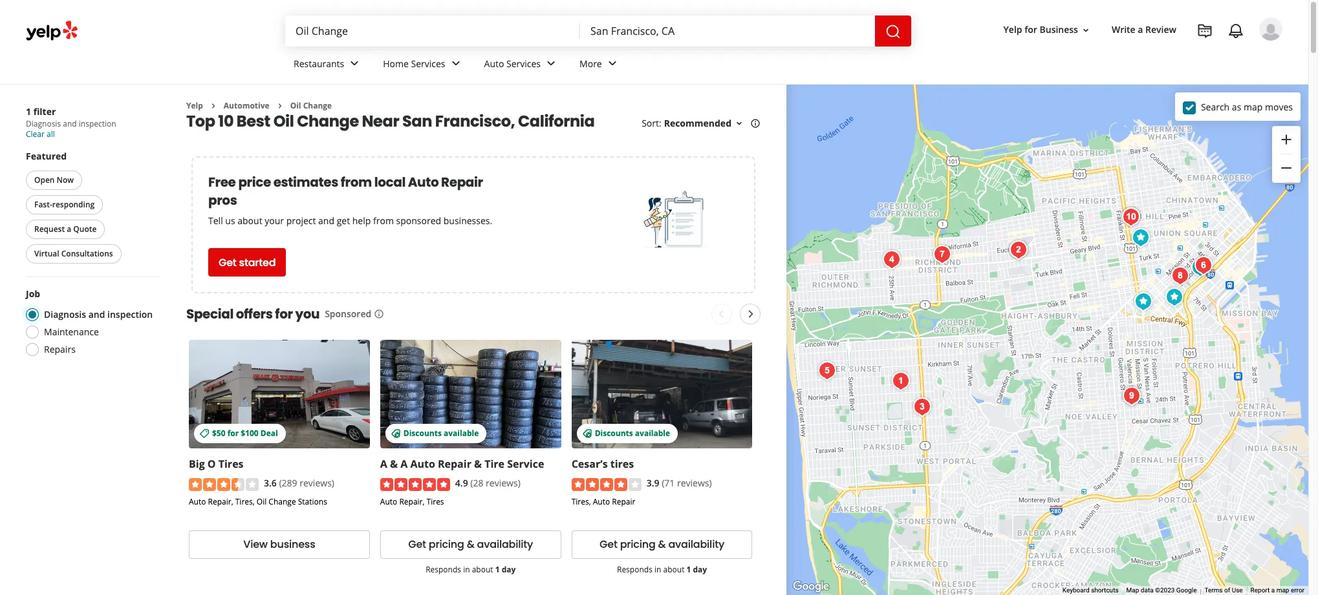 Task type: vqa. For each thing, say whether or not it's contained in the screenshot.
third by from the right
no



Task type: describe. For each thing, give the bounding box(es) containing it.
home services
[[383, 57, 446, 70]]

auto down 3.6 star rating image
[[189, 497, 206, 508]]

cesar's tires
[[572, 458, 634, 472]]

local
[[374, 174, 406, 192]]

international sport motors image
[[1162, 285, 1188, 311]]

1 vertical spatial diagnosis
[[44, 309, 86, 321]]

1 a from the left
[[380, 458, 387, 472]]

fast-
[[34, 199, 52, 210]]

0 vertical spatial from
[[341, 174, 372, 192]]

map region
[[760, 65, 1319, 596]]

oil right 16 chevron right v2 image
[[290, 100, 301, 111]]

(28
[[471, 478, 484, 490]]

repairs
[[44, 344, 76, 356]]

oil for tires,
[[257, 497, 267, 508]]

& down (28
[[467, 538, 475, 553]]

near
[[362, 111, 399, 132]]

16 chevron right v2 image
[[208, 101, 219, 111]]

10
[[218, 111, 234, 132]]

oil change
[[290, 100, 332, 111]]

tires for big o tires
[[219, 458, 244, 472]]

projects image
[[1198, 23, 1213, 39]]

reviews) for cesar's tires
[[677, 478, 712, 490]]

pros
[[208, 192, 237, 210]]

map for error
[[1277, 588, 1290, 595]]

google image
[[790, 579, 833, 596]]

in for tires
[[655, 565, 662, 576]]

terms
[[1205, 588, 1223, 595]]

for for business
[[1025, 24, 1038, 36]]

restaurants link
[[283, 47, 373, 84]]

error
[[1291, 588, 1305, 595]]

request a quote button
[[26, 220, 105, 239]]

home services link
[[373, 47, 474, 84]]

deal
[[261, 429, 278, 440]]

of
[[1225, 588, 1231, 595]]

sponsored
[[396, 215, 441, 227]]

reviews) for big o tires
[[300, 478, 334, 490]]

©2023
[[1156, 588, 1175, 595]]

stress-free auto care / emerald auto image
[[1006, 237, 1032, 263]]

view business
[[243, 538, 315, 553]]

tire
[[485, 458, 505, 472]]

estimates
[[273, 174, 338, 192]]

(289
[[279, 478, 297, 490]]

get pricing & availability for tires
[[600, 538, 725, 553]]

k & c auto service image
[[1191, 253, 1217, 279]]

open now button
[[26, 171, 82, 190]]

16 chevron down v2 image
[[734, 119, 745, 129]]

repair, for a
[[399, 497, 425, 508]]

auto inside 'business categories' element
[[484, 57, 504, 70]]

responds in about 1 day for &
[[426, 565, 516, 576]]

24 chevron down v2 image for home services
[[448, 56, 464, 71]]

clear
[[26, 129, 45, 140]]

special
[[186, 306, 234, 324]]

3.6 (289 reviews)
[[264, 478, 334, 490]]

valvoline instant oil change image
[[1168, 263, 1193, 289]]

get
[[337, 215, 350, 227]]

francisco,
[[435, 111, 515, 132]]

about for cesar's tires
[[664, 565, 685, 576]]

(71
[[662, 478, 675, 490]]

1 tires, from the left
[[235, 497, 255, 508]]

discounts available link for tires
[[572, 341, 753, 449]]

fast-responding
[[34, 199, 95, 210]]

california
[[518, 111, 595, 132]]

diagnosis inside 1 filter diagnosis and inspection clear all
[[26, 118, 61, 129]]

Find text field
[[296, 24, 570, 38]]

businesses.
[[444, 215, 493, 227]]

3.9 (71 reviews)
[[647, 478, 712, 490]]

price
[[238, 174, 271, 192]]

open
[[34, 175, 55, 186]]

view business link
[[189, 531, 370, 560]]

a & a auto repair & tire service
[[380, 458, 544, 472]]

jt's auto repair image
[[814, 358, 840, 384]]

top
[[186, 111, 215, 132]]

24 chevron down v2 image for auto services
[[544, 56, 559, 71]]

responds for tires
[[617, 565, 653, 576]]

$50
[[212, 429, 226, 440]]

write a review link
[[1107, 18, 1182, 42]]

service
[[507, 458, 544, 472]]

24 chevron down v2 image for restaurants
[[347, 56, 362, 71]]

keyboard shortcuts button
[[1063, 587, 1119, 596]]

4.9
[[455, 478, 468, 490]]

san
[[402, 111, 432, 132]]

repair inside free price estimates from local auto repair pros tell us about your project and get help from sponsored businesses.
[[441, 174, 483, 192]]

big o tires link
[[189, 458, 244, 472]]

get for a & a auto repair & tire service
[[408, 538, 426, 553]]

offers
[[236, 306, 273, 324]]

search image
[[886, 24, 901, 39]]

your
[[265, 215, 284, 227]]

services for auto services
[[507, 57, 541, 70]]

toy shop image
[[929, 242, 955, 268]]

automotive link
[[224, 100, 270, 111]]

big o tires
[[189, 458, 244, 472]]

$50 for $100 deal link
[[189, 341, 370, 449]]

user actions element
[[994, 16, 1301, 96]]

quote
[[73, 224, 97, 235]]

keyboard
[[1063, 588, 1090, 595]]

a & a auto repair & tire service link
[[380, 458, 544, 472]]

map
[[1127, 588, 1140, 595]]

map data ©2023 google
[[1127, 588, 1197, 595]]

1 horizontal spatial and
[[88, 309, 105, 321]]

1 filter diagnosis and inspection clear all
[[26, 105, 116, 140]]

3.9
[[647, 478, 660, 490]]

report a map error link
[[1251, 588, 1305, 595]]

3.6
[[264, 478, 277, 490]]

available for tires
[[635, 429, 670, 440]]

3.9 star rating image
[[572, 479, 642, 492]]

16 discount available v2 image for cesar's
[[582, 429, 592, 439]]

more link
[[569, 47, 631, 84]]

2 tires, from the left
[[572, 497, 591, 508]]

moves
[[1266, 101, 1293, 113]]

cesar's
[[572, 458, 608, 472]]

write a review
[[1112, 24, 1177, 36]]

repair, for tires
[[208, 497, 233, 508]]

keyboard shortcuts
[[1063, 588, 1119, 595]]

stress-free auto care / emerald auto image
[[1006, 237, 1032, 263]]

ksh automotive image
[[1128, 225, 1154, 251]]

16 deal v2 image
[[199, 429, 210, 439]]

discounts for tires
[[595, 429, 633, 440]]

get pricing & availability for &
[[408, 538, 533, 553]]

featured
[[26, 150, 67, 162]]

16 chevron right v2 image
[[275, 101, 285, 111]]

pricing for &
[[429, 538, 464, 553]]

reviews) for a & a auto repair & tire service
[[486, 478, 521, 490]]

use
[[1232, 588, 1243, 595]]

a for write
[[1138, 24, 1144, 36]]

4.9 star rating image
[[380, 479, 450, 492]]

automotive
[[224, 100, 270, 111]]

diagnosis and inspection
[[44, 309, 153, 321]]

clear all link
[[26, 129, 55, 140]]

consultations
[[61, 248, 113, 259]]

1 inside 1 filter diagnosis and inspection clear all
[[26, 105, 31, 118]]

you
[[295, 306, 320, 324]]

recommended button
[[664, 117, 745, 130]]

inspection inside 1 filter diagnosis and inspection clear all
[[79, 118, 116, 129]]

24 chevron down v2 image
[[605, 56, 620, 71]]

16 chevron down v2 image
[[1081, 25, 1091, 35]]

recommended
[[664, 117, 732, 130]]

1 vertical spatial inspection
[[107, 309, 153, 321]]

get for cesar's tires
[[600, 538, 618, 553]]



Task type: locate. For each thing, give the bounding box(es) containing it.
24 chevron down v2 image right restaurants
[[347, 56, 362, 71]]

1 horizontal spatial responds
[[617, 565, 653, 576]]

0 horizontal spatial day
[[502, 565, 516, 576]]

auto down '4.9 star rating' 'image'
[[380, 497, 397, 508]]

yelp for yelp for business
[[1004, 24, 1023, 36]]

get pricing & availability button down (71
[[572, 531, 753, 560]]

2 get pricing & availability from the left
[[600, 538, 725, 553]]

tires right o
[[219, 458, 244, 472]]

tires,
[[235, 497, 255, 508], [572, 497, 591, 508]]

for left business
[[1025, 24, 1038, 36]]

2 horizontal spatial about
[[664, 565, 685, 576]]

free price estimates from local auto repair pros image
[[643, 189, 708, 253]]

help
[[352, 215, 371, 227]]

1 horizontal spatial discounts available
[[595, 429, 670, 440]]

services for home services
[[411, 57, 446, 70]]

for inside button
[[1025, 24, 1038, 36]]

2 horizontal spatial a
[[1272, 588, 1275, 595]]

1 horizontal spatial from
[[373, 215, 394, 227]]

1 horizontal spatial availability
[[669, 538, 725, 553]]

sunset 76 auto repair & tire center image
[[888, 369, 914, 395]]

for for $100
[[228, 429, 239, 440]]

1 get pricing & availability from the left
[[408, 538, 533, 553]]

us
[[225, 215, 235, 227]]

0 horizontal spatial tires,
[[235, 497, 255, 508]]

1 horizontal spatial 16 discount available v2 image
[[582, 429, 592, 439]]

diagnosis down filter
[[26, 118, 61, 129]]

0 vertical spatial inspection
[[79, 118, 116, 129]]

available
[[444, 429, 479, 440], [635, 429, 670, 440]]

repair up businesses. at top
[[441, 174, 483, 192]]

virtual
[[34, 248, 59, 259]]

2 horizontal spatial for
[[1025, 24, 1038, 36]]

1 reviews) from the left
[[300, 478, 334, 490]]

get pricing & availability down (71
[[600, 538, 725, 553]]

1 horizontal spatial in
[[655, 565, 662, 576]]

for
[[1025, 24, 1038, 36], [275, 306, 293, 324], [228, 429, 239, 440]]

cesar's tires link
[[572, 458, 634, 472]]

a
[[1138, 24, 1144, 36], [67, 224, 71, 235], [1272, 588, 1275, 595]]

virtual consultations
[[34, 248, 113, 259]]

1 vertical spatial yelp
[[186, 100, 203, 111]]

map right as
[[1244, 101, 1263, 113]]

0 vertical spatial tires
[[219, 458, 244, 472]]

1 none field from the left
[[296, 24, 570, 38]]

availability down 3.9 (71 reviews)
[[669, 538, 725, 553]]

0 horizontal spatial in
[[463, 565, 470, 576]]

schwerin automotive image
[[1118, 204, 1144, 230], [1118, 204, 1144, 230]]

1 discounts available from the left
[[404, 429, 479, 440]]

1 horizontal spatial 24 chevron down v2 image
[[448, 56, 464, 71]]

zoom in image
[[1279, 132, 1295, 147]]

2 horizontal spatial and
[[318, 215, 335, 227]]

business
[[1040, 24, 1079, 36]]

1 horizontal spatial map
[[1277, 588, 1290, 595]]

0 vertical spatial repair
[[441, 174, 483, 192]]

discounts up tires
[[595, 429, 633, 440]]

yelp inside button
[[1004, 24, 1023, 36]]

0 vertical spatial map
[[1244, 101, 1263, 113]]

responds in about 1 day for tires
[[617, 565, 707, 576]]

next image
[[744, 307, 759, 322]]

0 horizontal spatial get pricing & availability button
[[380, 531, 561, 560]]

24 chevron down v2 image
[[347, 56, 362, 71], [448, 56, 464, 71], [544, 56, 559, 71]]

and inside 1 filter diagnosis and inspection clear all
[[63, 118, 77, 129]]

& down (71
[[658, 538, 666, 553]]

tires, auto repair
[[572, 497, 636, 508]]

tires for auto repair, tires
[[427, 497, 444, 508]]

big o tires image
[[1131, 289, 1157, 315]]

available for &
[[444, 429, 479, 440]]

2 availability from the left
[[669, 538, 725, 553]]

discounts for &
[[404, 429, 442, 440]]

24 chevron down v2 image inside restaurants link
[[347, 56, 362, 71]]

get down auto repair, tires
[[408, 538, 426, 553]]

oil down 3.6
[[257, 497, 267, 508]]

sponsored
[[325, 308, 372, 321]]

notifications image
[[1229, 23, 1244, 39]]

previous image
[[714, 307, 729, 322]]

maintenance
[[44, 326, 99, 338]]

$100
[[241, 429, 259, 440]]

featured group
[[23, 150, 160, 267]]

0 horizontal spatial yelp
[[186, 100, 203, 111]]

16 discount available v2 image for a
[[391, 429, 401, 439]]

discounts available link
[[380, 341, 561, 449], [572, 341, 753, 449]]

yelp left business
[[1004, 24, 1023, 36]]

in for &
[[463, 565, 470, 576]]

1 in from the left
[[463, 565, 470, 576]]

&
[[390, 458, 398, 472], [474, 458, 482, 472], [467, 538, 475, 553], [658, 538, 666, 553]]

0 horizontal spatial discounts
[[404, 429, 442, 440]]

1 discounts available link from the left
[[380, 341, 561, 449]]

willy's auto repair image
[[1188, 255, 1214, 281]]

yelp for "yelp" link
[[186, 100, 203, 111]]

request
[[34, 224, 65, 235]]

2 none field from the left
[[591, 24, 865, 38]]

google
[[1177, 588, 1197, 595]]

0 horizontal spatial availability
[[477, 538, 533, 553]]

a for report
[[1272, 588, 1275, 595]]

0 horizontal spatial about
[[238, 215, 262, 227]]

1
[[26, 105, 31, 118], [495, 565, 500, 576], [687, 565, 691, 576]]

shortcuts
[[1092, 588, 1119, 595]]

repair down 3.9 star rating image on the left bottom of page
[[612, 497, 636, 508]]

2 vertical spatial a
[[1272, 588, 1275, 595]]

auto down 3.9 star rating image on the left bottom of page
[[593, 497, 610, 508]]

get pricing & availability button
[[380, 531, 561, 560], [572, 531, 753, 560]]

1 vertical spatial for
[[275, 306, 293, 324]]

Near text field
[[591, 24, 865, 38]]

repair, down 3.6 star rating image
[[208, 497, 233, 508]]

1 horizontal spatial day
[[693, 565, 707, 576]]

about for a & a auto repair & tire service
[[472, 565, 493, 576]]

a left quote in the left of the page
[[67, 224, 71, 235]]

2 responds in about 1 day from the left
[[617, 565, 707, 576]]

0 horizontal spatial reviews)
[[300, 478, 334, 490]]

auto right local
[[408, 174, 439, 192]]

big
[[189, 458, 205, 472]]

stations
[[298, 497, 327, 508]]

1 horizontal spatial tires
[[427, 497, 444, 508]]

virtual consultations button
[[26, 245, 121, 264]]

0 horizontal spatial 16 discount available v2 image
[[391, 429, 401, 439]]

1 for cesar's tires
[[687, 565, 691, 576]]

1 horizontal spatial discounts
[[595, 429, 633, 440]]

1 pricing from the left
[[429, 538, 464, 553]]

tires, down 3.6 star rating image
[[235, 497, 255, 508]]

sunset service super lube image
[[909, 395, 935, 421]]

0 horizontal spatial repair,
[[208, 497, 233, 508]]

discounts up a & a auto repair & tire service link
[[404, 429, 442, 440]]

availability for cesar's tires
[[669, 538, 725, 553]]

1 horizontal spatial none field
[[591, 24, 865, 38]]

change for stations
[[269, 497, 296, 508]]

0 vertical spatial a
[[1138, 24, 1144, 36]]

a inside button
[[67, 224, 71, 235]]

1 vertical spatial tires
[[427, 497, 444, 508]]

business
[[270, 538, 315, 553]]

and inside free price estimates from local auto repair pros tell us about your project and get help from sponsored businesses.
[[318, 215, 335, 227]]

16 info v2 image
[[374, 309, 384, 320]]

1 vertical spatial a
[[67, 224, 71, 235]]

0 horizontal spatial map
[[1244, 101, 1263, 113]]

1 responds from the left
[[426, 565, 461, 576]]

availability for a & a auto repair & tire service
[[477, 538, 533, 553]]

none field 'near'
[[591, 24, 865, 38]]

jiffy lube image
[[879, 247, 905, 273]]

None field
[[296, 24, 570, 38], [591, 24, 865, 38]]

discounts available for &
[[404, 429, 479, 440]]

project
[[286, 215, 316, 227]]

0 vertical spatial diagnosis
[[26, 118, 61, 129]]

availability
[[477, 538, 533, 553], [669, 538, 725, 553]]

sort:
[[642, 117, 662, 130]]

diagnosis up maintenance
[[44, 309, 86, 321]]

from right 'help'
[[373, 215, 394, 227]]

oil change link
[[290, 100, 332, 111]]

2 24 chevron down v2 image from the left
[[448, 56, 464, 71]]

16 info v2 image
[[751, 119, 761, 129]]

map left error
[[1277, 588, 1290, 595]]

1 horizontal spatial discounts available link
[[572, 341, 753, 449]]

1 horizontal spatial a
[[1138, 24, 1144, 36]]

from
[[341, 174, 372, 192], [373, 215, 394, 227]]

1 horizontal spatial repair,
[[399, 497, 425, 508]]

1 horizontal spatial get pricing & availability
[[600, 538, 725, 553]]

special offers for you
[[186, 306, 320, 324]]

1 horizontal spatial a
[[401, 458, 408, 472]]

responds in about 1 day
[[426, 565, 516, 576], [617, 565, 707, 576]]

24 chevron down v2 image inside auto services link
[[544, 56, 559, 71]]

nolan p. image
[[1260, 17, 1283, 41]]

pricing down auto repair, tires
[[429, 538, 464, 553]]

get left started
[[219, 256, 237, 270]]

business categories element
[[283, 47, 1283, 84]]

3 24 chevron down v2 image from the left
[[544, 56, 559, 71]]

discounts available up tires
[[595, 429, 670, 440]]

get pricing & availability down (28
[[408, 538, 533, 553]]

day for cesar's tires
[[693, 565, 707, 576]]

2 vertical spatial and
[[88, 309, 105, 321]]

1 discounts from the left
[[404, 429, 442, 440]]

a right write
[[1138, 24, 1144, 36]]

change for near
[[297, 111, 359, 132]]

change
[[303, 100, 332, 111], [297, 111, 359, 132], [269, 497, 296, 508]]

none field "find"
[[296, 24, 570, 38]]

1 24 chevron down v2 image from the left
[[347, 56, 362, 71]]

0 horizontal spatial responds
[[426, 565, 461, 576]]

2 in from the left
[[655, 565, 662, 576]]

24 chevron down v2 image right auto services
[[544, 56, 559, 71]]

zoom out image
[[1279, 161, 1295, 176]]

1 repair, from the left
[[208, 497, 233, 508]]

discounts available up a & a auto repair & tire service link
[[404, 429, 479, 440]]

auto services link
[[474, 47, 569, 84]]

auto inside free price estimates from local auto repair pros tell us about your project and get help from sponsored businesses.
[[408, 174, 439, 192]]

search
[[1201, 101, 1230, 113]]

get pricing & availability button for tires
[[572, 531, 753, 560]]

1 responds in about 1 day from the left
[[426, 565, 516, 576]]

more
[[580, 57, 602, 70]]

1 horizontal spatial yelp
[[1004, 24, 1023, 36]]

oil for best
[[273, 111, 294, 132]]

option group containing job
[[22, 288, 160, 360]]

16 discount available v2 image
[[391, 429, 401, 439], [582, 429, 592, 439]]

0 horizontal spatial from
[[341, 174, 372, 192]]

0 horizontal spatial services
[[411, 57, 446, 70]]

2 pricing from the left
[[620, 538, 656, 553]]

2 horizontal spatial get
[[600, 538, 618, 553]]

2 horizontal spatial 1
[[687, 565, 691, 576]]

1 get pricing & availability button from the left
[[380, 531, 561, 560]]

group
[[1273, 126, 1301, 183]]

responds for &
[[426, 565, 461, 576]]

for right $50
[[228, 429, 239, 440]]

auto services
[[484, 57, 541, 70]]

1 horizontal spatial for
[[275, 306, 293, 324]]

2 available from the left
[[635, 429, 670, 440]]

2 repair, from the left
[[399, 497, 425, 508]]

repair up 4.9
[[438, 458, 472, 472]]

0 horizontal spatial a
[[380, 458, 387, 472]]

get pricing & availability button for &
[[380, 531, 561, 560]]

and right the all
[[63, 118, 77, 129]]

2 responds from the left
[[617, 565, 653, 576]]

terms of use link
[[1205, 588, 1243, 595]]

about inside free price estimates from local auto repair pros tell us about your project and get help from sponsored businesses.
[[238, 215, 262, 227]]

report
[[1251, 588, 1270, 595]]

a right report
[[1272, 588, 1275, 595]]

auto repair, tires, oil change stations
[[189, 497, 327, 508]]

advanced autowerks image
[[1119, 384, 1145, 410]]

1 horizontal spatial tires,
[[572, 497, 591, 508]]

open now
[[34, 175, 74, 186]]

& up '4.9 star rating' 'image'
[[390, 458, 398, 472]]

2 day from the left
[[693, 565, 707, 576]]

get pricing & availability button down (28
[[380, 531, 561, 560]]

a
[[380, 458, 387, 472], [401, 458, 408, 472]]

1 horizontal spatial get pricing & availability button
[[572, 531, 753, 560]]

discounts available link for &
[[380, 341, 561, 449]]

0 horizontal spatial none field
[[296, 24, 570, 38]]

free
[[208, 174, 236, 192]]

filter
[[33, 105, 56, 118]]

0 horizontal spatial for
[[228, 429, 239, 440]]

responding
[[52, 199, 95, 210]]

3 reviews) from the left
[[677, 478, 712, 490]]

yelp link
[[186, 100, 203, 111]]

24 chevron down v2 image inside home services link
[[448, 56, 464, 71]]

0 vertical spatial yelp
[[1004, 24, 1023, 36]]

None search field
[[285, 16, 914, 47]]

2 16 discount available v2 image from the left
[[582, 429, 592, 439]]

discounts available
[[404, 429, 479, 440], [595, 429, 670, 440]]

oil right best
[[273, 111, 294, 132]]

day
[[502, 565, 516, 576], [693, 565, 707, 576]]

4.9 (28 reviews)
[[455, 478, 521, 490]]

1 services from the left
[[411, 57, 446, 70]]

16 discount available v2 image up '4.9 star rating' 'image'
[[391, 429, 401, 439]]

2 horizontal spatial reviews)
[[677, 478, 712, 490]]

pricing for tires
[[620, 538, 656, 553]]

1 horizontal spatial get
[[408, 538, 426, 553]]

16 discount available v2 image up cesar's
[[582, 429, 592, 439]]

reviews) up stations
[[300, 478, 334, 490]]

about
[[238, 215, 262, 227], [472, 565, 493, 576], [664, 565, 685, 576]]

1 availability from the left
[[477, 538, 533, 553]]

0 horizontal spatial available
[[444, 429, 479, 440]]

2 reviews) from the left
[[486, 478, 521, 490]]

get started
[[219, 256, 276, 270]]

a for request
[[67, 224, 71, 235]]

0 horizontal spatial 24 chevron down v2 image
[[347, 56, 362, 71]]

1 horizontal spatial reviews)
[[486, 478, 521, 490]]

1 available from the left
[[444, 429, 479, 440]]

24 chevron down v2 image down "find" text box
[[448, 56, 464, 71]]

1 day from the left
[[502, 565, 516, 576]]

0 horizontal spatial 1
[[26, 105, 31, 118]]

0 horizontal spatial discounts available link
[[380, 341, 561, 449]]

1 horizontal spatial responds in about 1 day
[[617, 565, 707, 576]]

2 discounts from the left
[[595, 429, 633, 440]]

1 vertical spatial from
[[373, 215, 394, 227]]

0 horizontal spatial tires
[[219, 458, 244, 472]]

tires
[[611, 458, 634, 472]]

tell
[[208, 215, 223, 227]]

2 horizontal spatial 24 chevron down v2 image
[[544, 56, 559, 71]]

option group
[[22, 288, 160, 360]]

$50 for $100 deal
[[212, 429, 278, 440]]

fast-responding button
[[26, 195, 103, 215]]

available up "a & a auto repair & tire service"
[[444, 429, 479, 440]]

1 horizontal spatial 1
[[495, 565, 500, 576]]

and left the get
[[318, 215, 335, 227]]

1 horizontal spatial pricing
[[620, 538, 656, 553]]

get down 'tires, auto repair'
[[600, 538, 618, 553]]

1 vertical spatial repair
[[438, 458, 472, 472]]

yelp for business
[[1004, 24, 1079, 36]]

auto up '4.9 star rating' 'image'
[[410, 458, 435, 472]]

1 horizontal spatial about
[[472, 565, 493, 576]]

view
[[243, 538, 268, 553]]

tires down '4.9 star rating' 'image'
[[427, 497, 444, 508]]

reviews) down the tire
[[486, 478, 521, 490]]

for left you
[[275, 306, 293, 324]]

3.6 star rating image
[[189, 479, 259, 492]]

1 horizontal spatial services
[[507, 57, 541, 70]]

search as map moves
[[1201, 101, 1293, 113]]

2 a from the left
[[401, 458, 408, 472]]

request a quote
[[34, 224, 97, 235]]

available up 3.9
[[635, 429, 670, 440]]

discounts available for tires
[[595, 429, 670, 440]]

2 services from the left
[[507, 57, 541, 70]]

pricing down 'tires, auto repair'
[[620, 538, 656, 553]]

auto up francisco,
[[484, 57, 504, 70]]

yelp left 16 chevron right v2 icon
[[186, 100, 203, 111]]

reviews) right (71
[[677, 478, 712, 490]]

2 vertical spatial for
[[228, 429, 239, 440]]

availability down 4.9 (28 reviews)
[[477, 538, 533, 553]]

0 horizontal spatial discounts available
[[404, 429, 479, 440]]

0 horizontal spatial and
[[63, 118, 77, 129]]

& left the tire
[[474, 458, 482, 472]]

1 vertical spatial and
[[318, 215, 335, 227]]

0 horizontal spatial get
[[219, 256, 237, 270]]

terms of use
[[1205, 588, 1243, 595]]

1 for a & a auto repair & tire service
[[495, 565, 500, 576]]

advanced autowerks image
[[1119, 384, 1145, 410]]

repair
[[441, 174, 483, 192], [438, 458, 472, 472], [612, 497, 636, 508]]

and up maintenance
[[88, 309, 105, 321]]

2 vertical spatial repair
[[612, 497, 636, 508]]

inspection
[[79, 118, 116, 129], [107, 309, 153, 321]]

1 vertical spatial map
[[1277, 588, 1290, 595]]

0 horizontal spatial responds in about 1 day
[[426, 565, 516, 576]]

0 horizontal spatial pricing
[[429, 538, 464, 553]]

from left local
[[341, 174, 372, 192]]

repair, down '4.9 star rating' 'image'
[[399, 497, 425, 508]]

1 16 discount available v2 image from the left
[[391, 429, 401, 439]]

map for moves
[[1244, 101, 1263, 113]]

0 vertical spatial and
[[63, 118, 77, 129]]

1 horizontal spatial available
[[635, 429, 670, 440]]

0 horizontal spatial a
[[67, 224, 71, 235]]

2 get pricing & availability button from the left
[[572, 531, 753, 560]]

2 discounts available from the left
[[595, 429, 670, 440]]

diagnosis
[[26, 118, 61, 129], [44, 309, 86, 321]]

2 discounts available link from the left
[[572, 341, 753, 449]]

0 horizontal spatial get pricing & availability
[[408, 538, 533, 553]]

tires, down 3.9 star rating image on the left bottom of page
[[572, 497, 591, 508]]

0 vertical spatial for
[[1025, 24, 1038, 36]]

day for a & a auto repair & tire service
[[502, 565, 516, 576]]



